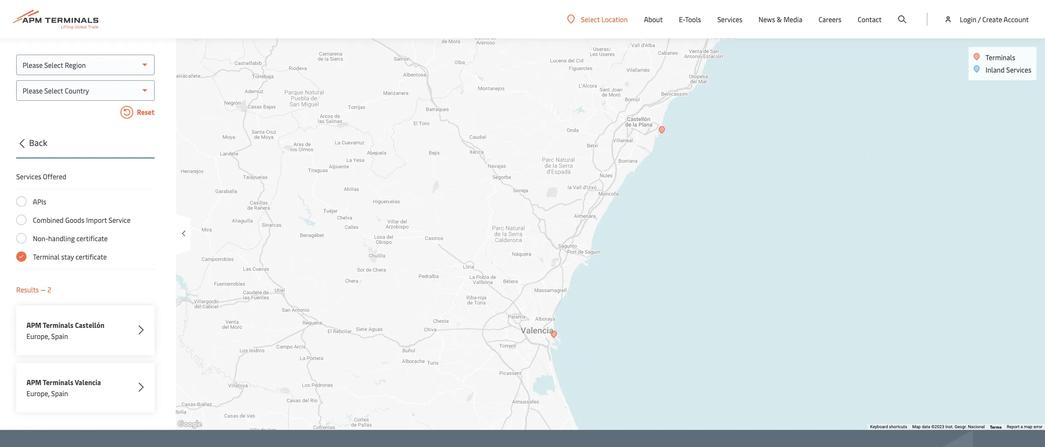 Task type: describe. For each thing, give the bounding box(es) containing it.
inst.
[[946, 425, 954, 430]]

report
[[1007, 425, 1020, 430]]

keyboard shortcuts
[[871, 425, 908, 430]]

careers button
[[819, 0, 842, 38]]

e-tools
[[679, 15, 702, 24]]

map
[[913, 425, 921, 430]]

report a map error
[[1007, 425, 1043, 430]]

tools
[[685, 15, 702, 24]]

—
[[41, 285, 46, 294]]

geogr.
[[955, 425, 968, 430]]

about button
[[644, 0, 663, 38]]

valencia
[[75, 378, 101, 387]]

Terminal stay certificate radio
[[16, 252, 26, 262]]

europe, for apm terminals castellón europe, spain
[[26, 332, 50, 341]]

login
[[960, 15, 977, 24]]

non-handling certificate
[[33, 234, 108, 243]]

combined
[[33, 215, 64, 225]]

map region
[[107, 0, 1046, 447]]

/
[[979, 15, 981, 24]]

location
[[602, 14, 628, 24]]

create
[[983, 15, 1003, 24]]

services for services
[[718, 15, 743, 24]]

inland
[[986, 65, 1005, 74]]

terminals for castellón
[[43, 321, 73, 330]]

map data ©2023 inst. geogr. nacional
[[913, 425, 985, 430]]

back
[[29, 137, 47, 148]]

select
[[581, 14, 600, 24]]

keyboard
[[871, 425, 889, 430]]

castellón
[[75, 321, 105, 330]]

2
[[47, 285, 51, 294]]

map
[[1025, 425, 1033, 430]]

0 vertical spatial terminals
[[986, 53, 1016, 62]]

apm terminals valencia europe, spain
[[26, 378, 101, 398]]

results — 2
[[16, 285, 51, 294]]

e-
[[679, 15, 685, 24]]

spain for valencia
[[51, 389, 68, 398]]

media
[[784, 15, 803, 24]]

©2023
[[932, 425, 945, 430]]

login / create account link
[[945, 0, 1029, 38]]

about
[[644, 15, 663, 24]]

account
[[1004, 15, 1029, 24]]

services button
[[718, 0, 743, 38]]

news & media button
[[759, 0, 803, 38]]

google image
[[176, 419, 204, 430]]

stay
[[61, 252, 74, 262]]



Task type: vqa. For each thing, say whether or not it's contained in the screenshot.
/
yes



Task type: locate. For each thing, give the bounding box(es) containing it.
results
[[16, 285, 39, 294]]

2 apm from the top
[[26, 378, 41, 387]]

europe, inside apm terminals castellón europe, spain
[[26, 332, 50, 341]]

goods
[[65, 215, 84, 225]]

spain inside apm terminals castellón europe, spain
[[51, 332, 68, 341]]

0 vertical spatial europe,
[[26, 332, 50, 341]]

services for services offered
[[16, 172, 41, 181]]

data
[[922, 425, 931, 430]]

APIs radio
[[16, 197, 26, 207]]

apm for apm terminals castellón
[[26, 321, 41, 330]]

terminals left castellón
[[43, 321, 73, 330]]

terminal
[[33, 252, 60, 262]]

terminals inside apm terminals castellón europe, spain
[[43, 321, 73, 330]]

2 horizontal spatial services
[[1007, 65, 1032, 74]]

1 vertical spatial services
[[1007, 65, 1032, 74]]

offered
[[43, 172, 66, 181]]

spain for castellón
[[51, 332, 68, 341]]

certificate down import
[[76, 234, 108, 243]]

1 vertical spatial apm
[[26, 378, 41, 387]]

spain
[[51, 332, 68, 341], [51, 389, 68, 398]]

contact button
[[858, 0, 882, 38]]

shortcuts
[[890, 425, 908, 430]]

e-tools button
[[679, 0, 702, 38]]

terms link
[[991, 424, 1002, 430]]

Non-handling certificate radio
[[16, 233, 26, 244]]

keyboard shortcuts button
[[871, 424, 908, 430]]

apm
[[26, 321, 41, 330], [26, 378, 41, 387]]

0 vertical spatial services
[[718, 15, 743, 24]]

terminals for valencia
[[43, 378, 73, 387]]

error
[[1034, 425, 1043, 430]]

services right tools
[[718, 15, 743, 24]]

report a map error link
[[1007, 425, 1043, 430]]

contact
[[858, 15, 882, 24]]

0 vertical spatial apm
[[26, 321, 41, 330]]

europe, inside the apm terminals valencia europe, spain
[[26, 389, 50, 398]]

nacional
[[969, 425, 985, 430]]

&
[[777, 15, 782, 24]]

terminals left valencia
[[43, 378, 73, 387]]

certificate for non-handling certificate
[[76, 234, 108, 243]]

1 europe, from the top
[[26, 332, 50, 341]]

handling
[[48, 234, 75, 243]]

services right "inland"
[[1007, 65, 1032, 74]]

1 vertical spatial certificate
[[76, 252, 107, 262]]

certificate
[[76, 234, 108, 243], [76, 252, 107, 262]]

0 vertical spatial spain
[[51, 332, 68, 341]]

2 europe, from the top
[[26, 389, 50, 398]]

terminals up "inland"
[[986, 53, 1016, 62]]

login / create account
[[960, 15, 1029, 24]]

Combined Goods Import Service radio
[[16, 215, 26, 225]]

non-
[[33, 234, 48, 243]]

news & media
[[759, 15, 803, 24]]

1 apm from the top
[[26, 321, 41, 330]]

certificate for terminal stay certificate
[[76, 252, 107, 262]]

0 horizontal spatial services
[[16, 172, 41, 181]]

spain inside the apm terminals valencia europe, spain
[[51, 389, 68, 398]]

select location button
[[568, 14, 628, 24]]

0 vertical spatial certificate
[[76, 234, 108, 243]]

europe,
[[26, 332, 50, 341], [26, 389, 50, 398]]

news
[[759, 15, 776, 24]]

europe, for apm terminals valencia europe, spain
[[26, 389, 50, 398]]

a
[[1021, 425, 1024, 430]]

import
[[86, 215, 107, 225]]

apm inside the apm terminals valencia europe, spain
[[26, 378, 41, 387]]

inland services
[[986, 65, 1032, 74]]

reset button
[[16, 106, 155, 121]]

1 vertical spatial terminals
[[43, 321, 73, 330]]

apm terminals castellón europe, spain
[[26, 321, 105, 341]]

services left offered
[[16, 172, 41, 181]]

reset
[[135, 107, 155, 117]]

service
[[109, 215, 131, 225]]

careers
[[819, 15, 842, 24]]

terminals inside the apm terminals valencia europe, spain
[[43, 378, 73, 387]]

2 vertical spatial services
[[16, 172, 41, 181]]

services offered
[[16, 172, 66, 181]]

services
[[718, 15, 743, 24], [1007, 65, 1032, 74], [16, 172, 41, 181]]

certificate right stay
[[76, 252, 107, 262]]

terms
[[991, 424, 1002, 430]]

1 horizontal spatial services
[[718, 15, 743, 24]]

terminal stay certificate
[[33, 252, 107, 262]]

combined goods import service
[[33, 215, 131, 225]]

apm inside apm terminals castellón europe, spain
[[26, 321, 41, 330]]

apis
[[33, 197, 46, 206]]

1 vertical spatial spain
[[51, 389, 68, 398]]

2 spain from the top
[[51, 389, 68, 398]]

1 vertical spatial europe,
[[26, 389, 50, 398]]

terminals
[[986, 53, 1016, 62], [43, 321, 73, 330], [43, 378, 73, 387]]

back button
[[14, 136, 155, 159]]

apm for apm terminals valencia
[[26, 378, 41, 387]]

select location
[[581, 14, 628, 24]]

1 spain from the top
[[51, 332, 68, 341]]

2 vertical spatial terminals
[[43, 378, 73, 387]]



